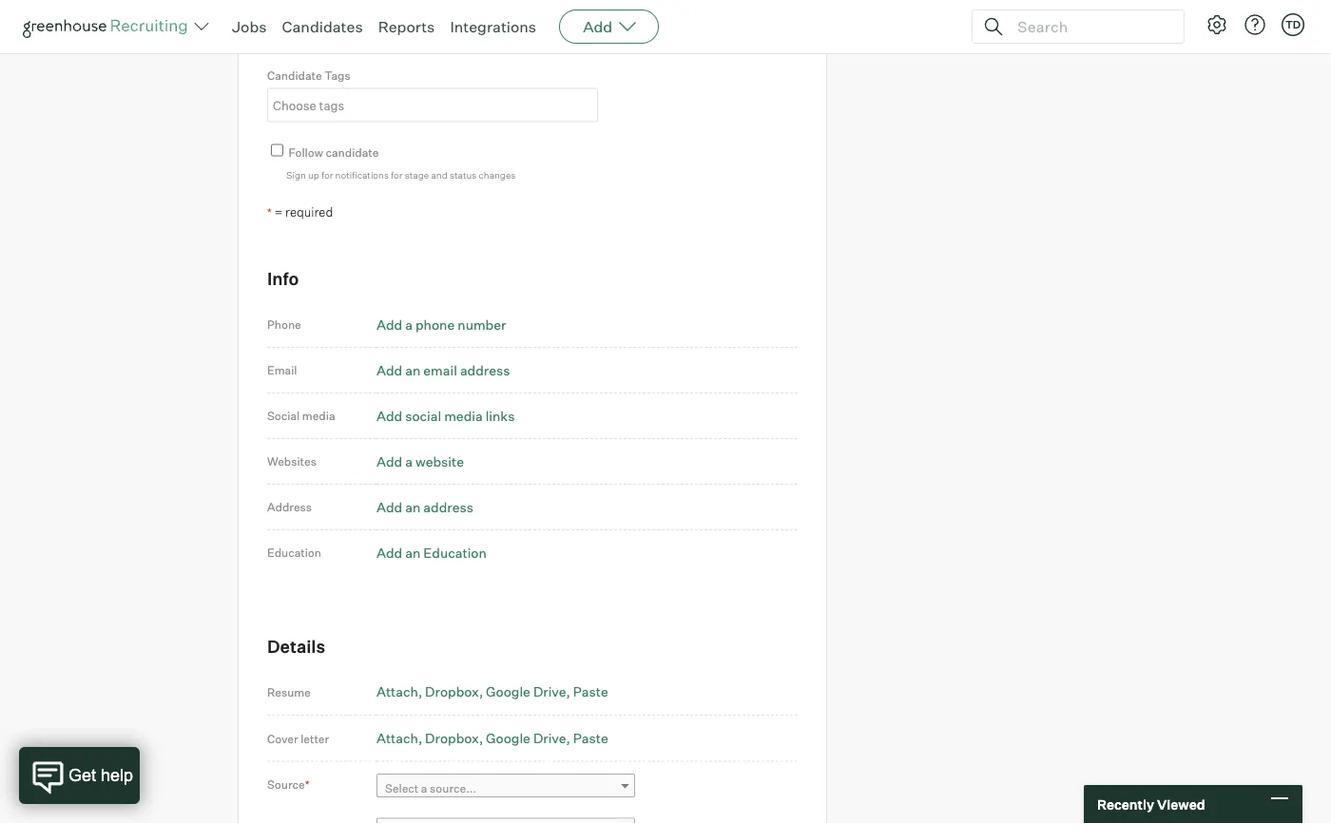 Task type: locate. For each thing, give the bounding box(es) containing it.
1 horizontal spatial for
[[391, 169, 403, 181]]

candidate
[[267, 68, 322, 83]]

2 paste link from the top
[[573, 730, 608, 747]]

configure image
[[1206, 13, 1229, 36]]

an for education
[[405, 544, 421, 561]]

1 google drive link from the top
[[486, 684, 570, 701]]

follow candidate
[[289, 145, 379, 159]]

paste link
[[573, 684, 608, 701], [573, 730, 608, 747]]

0 vertical spatial google drive link
[[486, 684, 570, 701]]

* down letter
[[305, 778, 310, 792]]

media left links
[[444, 407, 483, 424]]

add
[[583, 17, 613, 36], [377, 316, 402, 333], [377, 362, 402, 378], [377, 407, 402, 424], [377, 453, 402, 470], [377, 499, 402, 515], [377, 544, 402, 561]]

source
[[267, 778, 305, 792]]

1 vertical spatial google drive link
[[486, 730, 570, 747]]

1 paste from the top
[[573, 684, 608, 701]]

2 paste from the top
[[573, 730, 608, 747]]

address right email
[[460, 362, 510, 378]]

a
[[405, 316, 413, 333], [405, 453, 413, 470], [421, 781, 427, 796]]

1 vertical spatial paste link
[[573, 730, 608, 747]]

education down 'add an address' link
[[424, 544, 487, 561]]

2 vertical spatial an
[[405, 544, 421, 561]]

1 horizontal spatial *
[[305, 778, 310, 792]]

1 attach link from the top
[[377, 684, 422, 701]]

social
[[405, 407, 441, 424]]

0 vertical spatial google
[[486, 684, 531, 701]]

attach
[[377, 684, 418, 701], [377, 730, 418, 747]]

1 dropbox from the top
[[425, 684, 479, 701]]

education down "address"
[[267, 546, 321, 560]]

1 drive from the top
[[533, 684, 566, 701]]

social media
[[267, 409, 335, 423]]

number
[[458, 316, 506, 333]]

a right select
[[421, 781, 427, 796]]

2 attach link from the top
[[377, 730, 422, 747]]

dropbox link for cover letter
[[425, 730, 483, 747]]

google for resume
[[486, 684, 531, 701]]

paste
[[573, 684, 608, 701], [573, 730, 608, 747]]

0 vertical spatial *
[[267, 205, 272, 220]]

1 vertical spatial *
[[305, 778, 310, 792]]

dropbox for resume
[[425, 684, 479, 701]]

address down website
[[424, 499, 474, 515]]

for
[[322, 169, 333, 181], [391, 169, 403, 181]]

candidate tags
[[267, 68, 351, 83]]

source...
[[430, 781, 477, 796]]

add button
[[559, 10, 659, 44]]

2 drive from the top
[[533, 730, 566, 747]]

a inside "link"
[[421, 781, 427, 796]]

0 vertical spatial address
[[460, 362, 510, 378]]

2 vertical spatial a
[[421, 781, 427, 796]]

address
[[460, 362, 510, 378], [424, 499, 474, 515]]

0 vertical spatial attach dropbox google drive paste
[[377, 684, 608, 701]]

dropbox
[[425, 684, 479, 701], [425, 730, 479, 747]]

drive for resume
[[533, 684, 566, 701]]

info
[[267, 268, 299, 289]]

changes
[[479, 169, 516, 181]]

1 vertical spatial attach
[[377, 730, 418, 747]]

0 vertical spatial an
[[405, 362, 421, 378]]

3 an from the top
[[405, 544, 421, 561]]

0 vertical spatial paste link
[[573, 684, 608, 701]]

an
[[405, 362, 421, 378], [405, 499, 421, 515], [405, 544, 421, 561]]

drive
[[533, 684, 566, 701], [533, 730, 566, 747]]

1 attach dropbox google drive paste from the top
[[377, 684, 608, 701]]

* left =
[[267, 205, 272, 220]]

recently viewed
[[1097, 796, 1205, 813]]

Follow candidate checkbox
[[271, 144, 283, 156]]

media
[[444, 407, 483, 424], [302, 409, 335, 423]]

td button
[[1278, 10, 1309, 40]]

2 attach from the top
[[377, 730, 418, 747]]

an down 'add an address' link
[[405, 544, 421, 561]]

0 horizontal spatial *
[[267, 205, 272, 220]]

1 vertical spatial dropbox link
[[425, 730, 483, 747]]

dropbox link
[[425, 684, 483, 701], [425, 730, 483, 747]]

add for add an education
[[377, 544, 402, 561]]

0 vertical spatial attach
[[377, 684, 418, 701]]

1 vertical spatial a
[[405, 453, 413, 470]]

sign up for notifications for stage and status changes
[[286, 169, 516, 181]]

None text field
[[268, 90, 592, 120]]

attach link
[[377, 684, 422, 701], [377, 730, 422, 747]]

2 google drive link from the top
[[486, 730, 570, 747]]

attach dropbox google drive paste
[[377, 684, 608, 701], [377, 730, 608, 747]]

for right up
[[322, 169, 333, 181]]

1 vertical spatial drive
[[533, 730, 566, 747]]

paste link for cover letter
[[573, 730, 608, 747]]

add an education
[[377, 544, 487, 561]]

0 vertical spatial a
[[405, 316, 413, 333]]

1 vertical spatial attach dropbox google drive paste
[[377, 730, 608, 747]]

details
[[267, 636, 325, 657]]

media right social
[[302, 409, 335, 423]]

add for add
[[583, 17, 613, 36]]

0 vertical spatial drive
[[533, 684, 566, 701]]

cover
[[267, 732, 298, 746]]

an down add a website link
[[405, 499, 421, 515]]

1 google from the top
[[486, 684, 531, 701]]

google drive link
[[486, 684, 570, 701], [486, 730, 570, 747]]

1 paste link from the top
[[573, 684, 608, 701]]

a left phone
[[405, 316, 413, 333]]

an for email
[[405, 362, 421, 378]]

add a phone number
[[377, 316, 506, 333]]

1 vertical spatial paste
[[573, 730, 608, 747]]

2 google from the top
[[486, 730, 531, 747]]

1 attach from the top
[[377, 684, 418, 701]]

0 vertical spatial dropbox link
[[425, 684, 483, 701]]

0 vertical spatial attach link
[[377, 684, 422, 701]]

2 dropbox from the top
[[425, 730, 479, 747]]

1 vertical spatial address
[[424, 499, 474, 515]]

add an education link
[[377, 544, 487, 561]]

1 horizontal spatial education
[[424, 544, 487, 561]]

1 vertical spatial an
[[405, 499, 421, 515]]

2 attach dropbox google drive paste from the top
[[377, 730, 608, 747]]

a left website
[[405, 453, 413, 470]]

0 vertical spatial paste
[[573, 684, 608, 701]]

Notes text field
[[267, 0, 600, 47]]

viewed
[[1157, 796, 1205, 813]]

2 dropbox link from the top
[[425, 730, 483, 747]]

td button
[[1282, 13, 1305, 36]]

2 an from the top
[[405, 499, 421, 515]]

1 vertical spatial dropbox
[[425, 730, 479, 747]]

add inside popup button
[[583, 17, 613, 36]]

1 an from the top
[[405, 362, 421, 378]]

Search text field
[[1013, 13, 1167, 40]]

resume
[[267, 686, 311, 700]]

1 dropbox link from the top
[[425, 684, 483, 701]]

attach link for resume
[[377, 684, 422, 701]]

0 horizontal spatial for
[[322, 169, 333, 181]]

td
[[1286, 18, 1301, 31]]

dropbox link for resume
[[425, 684, 483, 701]]

1 vertical spatial attach link
[[377, 730, 422, 747]]

an for address
[[405, 499, 421, 515]]

paste link for resume
[[573, 684, 608, 701]]

*
[[267, 205, 272, 220], [305, 778, 310, 792]]

for left stage
[[391, 169, 403, 181]]

social
[[267, 409, 300, 423]]

source *
[[267, 778, 310, 792]]

add for add an address
[[377, 499, 402, 515]]

google for cover letter
[[486, 730, 531, 747]]

google
[[486, 684, 531, 701], [486, 730, 531, 747]]

an left email
[[405, 362, 421, 378]]

1 vertical spatial google
[[486, 730, 531, 747]]

0 vertical spatial dropbox
[[425, 684, 479, 701]]

education
[[424, 544, 487, 561], [267, 546, 321, 560]]

add for add social media links
[[377, 407, 402, 424]]



Task type: describe. For each thing, give the bounding box(es) containing it.
cover letter
[[267, 732, 329, 746]]

links
[[486, 407, 515, 424]]

add an email address
[[377, 362, 510, 378]]

reports
[[378, 17, 435, 36]]

* inside * = required
[[267, 205, 272, 220]]

attach link for cover letter
[[377, 730, 422, 747]]

select a source... link
[[377, 774, 635, 802]]

phone
[[267, 318, 301, 332]]

reports link
[[378, 17, 435, 36]]

add an address link
[[377, 499, 474, 515]]

integrations link
[[450, 17, 537, 36]]

and
[[431, 169, 448, 181]]

google drive link for resume
[[486, 684, 570, 701]]

notifications
[[335, 169, 389, 181]]

* = required
[[267, 204, 333, 220]]

jobs
[[232, 17, 267, 36]]

greenhouse recruiting image
[[23, 15, 194, 38]]

candidates link
[[282, 17, 363, 36]]

2 for from the left
[[391, 169, 403, 181]]

drive for cover letter
[[533, 730, 566, 747]]

attach dropbox google drive paste for resume
[[377, 684, 608, 701]]

paste for resume
[[573, 684, 608, 701]]

letter
[[301, 732, 329, 746]]

=
[[275, 204, 283, 220]]

a for phone
[[405, 316, 413, 333]]

recently
[[1097, 796, 1155, 813]]

attach for cover letter
[[377, 730, 418, 747]]

candidates
[[282, 17, 363, 36]]

websites
[[267, 454, 317, 469]]

google drive link for cover letter
[[486, 730, 570, 747]]

0 horizontal spatial media
[[302, 409, 335, 423]]

up
[[308, 169, 319, 181]]

status
[[450, 169, 477, 181]]

add an address
[[377, 499, 474, 515]]

stage
[[405, 169, 429, 181]]

attach dropbox google drive paste for cover letter
[[377, 730, 608, 747]]

a for source...
[[421, 781, 427, 796]]

sign
[[286, 169, 306, 181]]

address
[[267, 500, 312, 514]]

dropbox for cover letter
[[425, 730, 479, 747]]

paste for cover letter
[[573, 730, 608, 747]]

add a website link
[[377, 453, 464, 470]]

jobs link
[[232, 17, 267, 36]]

add for add an email address
[[377, 362, 402, 378]]

add a phone number link
[[377, 316, 506, 333]]

a for website
[[405, 453, 413, 470]]

select a source...
[[385, 781, 477, 796]]

website
[[416, 453, 464, 470]]

select
[[385, 781, 419, 796]]

add an email address link
[[377, 362, 510, 378]]

phone
[[416, 316, 455, 333]]

add social media links
[[377, 407, 515, 424]]

add for add a phone number
[[377, 316, 402, 333]]

tags
[[325, 68, 351, 83]]

add for add a website
[[377, 453, 402, 470]]

add a website
[[377, 453, 464, 470]]

email
[[267, 363, 297, 377]]

required
[[285, 204, 333, 220]]

add social media links link
[[377, 407, 515, 424]]

attach for resume
[[377, 684, 418, 701]]

0 horizontal spatial education
[[267, 546, 321, 560]]

email
[[424, 362, 457, 378]]

1 for from the left
[[322, 169, 333, 181]]

candidate
[[326, 145, 379, 159]]

1 horizontal spatial media
[[444, 407, 483, 424]]

integrations
[[450, 17, 537, 36]]

follow
[[289, 145, 323, 159]]



Task type: vqa. For each thing, say whether or not it's contained in the screenshot.
Offer acceptance
no



